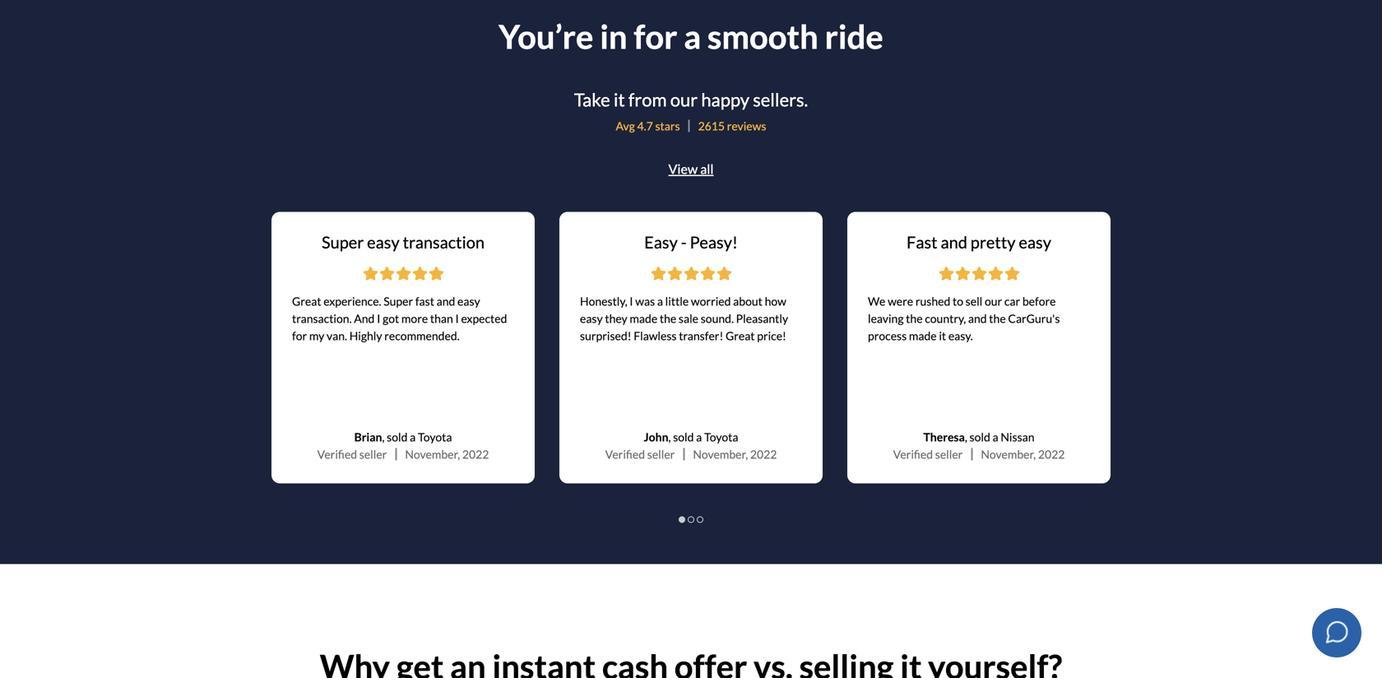 Task type: vqa. For each thing, say whether or not it's contained in the screenshot.
New
no



Task type: locate. For each thing, give the bounding box(es) containing it.
sale
[[679, 311, 699, 325]]

1 horizontal spatial seller
[[647, 447, 675, 461]]

november, down 'brian , sold a toyota'
[[405, 447, 460, 461]]

country,
[[925, 311, 966, 325]]

carguru's
[[1008, 311, 1060, 325]]

a right brian
[[410, 430, 416, 444]]

1 horizontal spatial verified
[[605, 447, 645, 461]]

2 horizontal spatial seller
[[935, 447, 963, 461]]

a left 'nissan'
[[993, 430, 999, 444]]

it down country,
[[939, 329, 946, 343]]

super up the got
[[384, 294, 413, 308]]

0 horizontal spatial verified seller
[[317, 447, 387, 461]]

2 horizontal spatial november,
[[981, 447, 1036, 461]]

2 horizontal spatial 2022
[[1038, 447, 1065, 461]]

1 vertical spatial it
[[939, 329, 946, 343]]

1 the from the left
[[660, 311, 677, 325]]

0 horizontal spatial and
[[437, 294, 455, 308]]

sold for transaction
[[387, 430, 408, 444]]

1 verified from the left
[[317, 447, 357, 461]]

transaction.
[[292, 311, 352, 325]]

flawless
[[634, 329, 677, 343]]

1 vertical spatial made
[[909, 329, 937, 343]]

super up 'experience.'
[[322, 232, 364, 252]]

surprised!
[[580, 329, 632, 343]]

our inside we were rushed to sell our car before leaving the country, and the carguru's process made it easy.
[[985, 294, 1002, 308]]

0 horizontal spatial our
[[670, 89, 698, 110]]

great down pleasantly
[[726, 329, 755, 343]]

nissan
[[1001, 430, 1035, 444]]

, for -
[[669, 430, 671, 444]]

verified seller for easy
[[605, 447, 675, 461]]

made
[[630, 311, 658, 325], [909, 329, 937, 343]]

1 vertical spatial for
[[292, 329, 307, 343]]

great inside honestly, i was a little worried about how easy they made the sale sound.  pleasantly surprised! flawless transfer! great price!
[[726, 329, 755, 343]]

easy down honestly,
[[580, 311, 603, 325]]

verified
[[317, 447, 357, 461], [605, 447, 645, 461], [893, 447, 933, 461]]

and down sell
[[968, 311, 987, 325]]

1 vertical spatial super
[[384, 294, 413, 308]]

great up 'transaction.'
[[292, 294, 321, 308]]

easy inside honestly, i was a little worried about how easy they made the sale sound.  pleasantly surprised! flawless transfer! great price!
[[580, 311, 603, 325]]

great
[[292, 294, 321, 308], [726, 329, 755, 343]]

1 horizontal spatial it
[[939, 329, 946, 343]]

sell
[[966, 294, 983, 308]]

view
[[669, 161, 698, 177]]

2 november, 2022 from the left
[[693, 447, 777, 461]]

2 vertical spatial and
[[968, 311, 987, 325]]

super
[[322, 232, 364, 252], [384, 294, 413, 308]]

1 vertical spatial our
[[985, 294, 1002, 308]]

0 vertical spatial it
[[614, 89, 625, 110]]

before
[[1023, 294, 1056, 308]]

verified seller down theresa
[[893, 447, 963, 461]]

rushed
[[916, 294, 951, 308]]

a for super easy transaction
[[410, 430, 416, 444]]

toyota
[[418, 430, 452, 444], [704, 430, 738, 444]]

1 november, 2022 from the left
[[405, 447, 489, 461]]

made down country,
[[909, 329, 937, 343]]

1 horizontal spatial ,
[[669, 430, 671, 444]]

our up stars
[[670, 89, 698, 110]]

verified down theresa
[[893, 447, 933, 461]]

0 horizontal spatial the
[[660, 311, 677, 325]]

theresa , sold a nissan
[[924, 430, 1035, 444]]

process
[[868, 329, 907, 343]]

1 sold from the left
[[387, 430, 408, 444]]

seller for fast
[[935, 447, 963, 461]]

and inside we were rushed to sell our car before leaving the country, and the carguru's process made it easy.
[[968, 311, 987, 325]]

november, down 'nissan'
[[981, 447, 1036, 461]]

2 verified seller from the left
[[605, 447, 675, 461]]

1 horizontal spatial the
[[906, 311, 923, 325]]

highly
[[349, 329, 382, 343]]

toyota right brian
[[418, 430, 452, 444]]

and right fast
[[941, 232, 968, 252]]

experience.
[[324, 294, 381, 308]]

verified for easy - peasy!
[[605, 447, 645, 461]]

verified seller for super
[[317, 447, 387, 461]]

the
[[660, 311, 677, 325], [906, 311, 923, 325], [989, 311, 1006, 325]]

i left was
[[630, 294, 633, 308]]

for left "my"
[[292, 329, 307, 343]]

verified seller down john
[[605, 447, 675, 461]]

0 horizontal spatial ,
[[382, 430, 385, 444]]

2 toyota from the left
[[704, 430, 738, 444]]

i
[[630, 294, 633, 308], [377, 311, 380, 325], [455, 311, 459, 325]]

brian
[[354, 430, 382, 444]]

more
[[402, 311, 428, 325]]

, for easy
[[382, 430, 385, 444]]

1 vertical spatial and
[[437, 294, 455, 308]]

november, 2022 for transaction
[[405, 447, 489, 461]]

1 2022 from the left
[[462, 447, 489, 461]]

our left car
[[985, 294, 1002, 308]]

3 november, from the left
[[981, 447, 1036, 461]]

verified seller
[[317, 447, 387, 461], [605, 447, 675, 461], [893, 447, 963, 461]]

pleasantly
[[736, 311, 788, 325]]

the down car
[[989, 311, 1006, 325]]

1 horizontal spatial made
[[909, 329, 937, 343]]

2 horizontal spatial the
[[989, 311, 1006, 325]]

1 horizontal spatial and
[[941, 232, 968, 252]]

2 sold from the left
[[673, 430, 694, 444]]

transfer!
[[679, 329, 724, 343]]

2 november, from the left
[[693, 447, 748, 461]]

our
[[670, 89, 698, 110], [985, 294, 1002, 308]]

we were rushed to sell our car before leaving the country, and the carguru's process made it easy.
[[868, 294, 1060, 343]]

my
[[309, 329, 324, 343]]

2022
[[462, 447, 489, 461], [750, 447, 777, 461], [1038, 447, 1065, 461]]

0 horizontal spatial november, 2022
[[405, 447, 489, 461]]

smooth
[[708, 17, 819, 56]]

sold right brian
[[387, 430, 408, 444]]

2 horizontal spatial verified
[[893, 447, 933, 461]]

1 horizontal spatial i
[[455, 311, 459, 325]]

2 2022 from the left
[[750, 447, 777, 461]]

i inside honestly, i was a little worried about how easy they made the sale sound.  pleasantly surprised! flawless transfer! great price!
[[630, 294, 633, 308]]

november, 2022 for peasy!
[[693, 447, 777, 461]]

0 horizontal spatial 2022
[[462, 447, 489, 461]]

2615 reviews
[[698, 119, 766, 133]]

0 vertical spatial for
[[634, 17, 678, 56]]

0 vertical spatial great
[[292, 294, 321, 308]]

ride
[[825, 17, 884, 56]]

and up than
[[437, 294, 455, 308]]

price!
[[757, 329, 787, 343]]

0 vertical spatial super
[[322, 232, 364, 252]]

1 horizontal spatial verified seller
[[605, 447, 675, 461]]

2 horizontal spatial ,
[[965, 430, 968, 444]]

1 horizontal spatial toyota
[[704, 430, 738, 444]]

seller down brian
[[359, 447, 387, 461]]

verified seller for fast
[[893, 447, 963, 461]]

how
[[765, 294, 787, 308]]

a right was
[[657, 294, 663, 308]]

seller down theresa
[[935, 447, 963, 461]]

november, 2022 down 'brian , sold a toyota'
[[405, 447, 489, 461]]

made down was
[[630, 311, 658, 325]]

0 vertical spatial made
[[630, 311, 658, 325]]

the down "little"
[[660, 311, 677, 325]]

0 horizontal spatial sold
[[387, 430, 408, 444]]

toyota for transaction
[[418, 430, 452, 444]]

0 horizontal spatial toyota
[[418, 430, 452, 444]]

and
[[354, 311, 375, 325]]

from
[[629, 89, 667, 110]]

a up take it from our happy sellers.
[[684, 17, 701, 56]]

1 seller from the left
[[359, 447, 387, 461]]

0 horizontal spatial for
[[292, 329, 307, 343]]

the down were in the right of the page
[[906, 311, 923, 325]]

sold
[[387, 430, 408, 444], [673, 430, 694, 444], [970, 430, 991, 444]]

1 november, from the left
[[405, 447, 460, 461]]

1 horizontal spatial november, 2022
[[693, 447, 777, 461]]

1 horizontal spatial great
[[726, 329, 755, 343]]

theresa
[[924, 430, 965, 444]]

1 verified seller from the left
[[317, 447, 387, 461]]

0 vertical spatial and
[[941, 232, 968, 252]]

it
[[614, 89, 625, 110], [939, 329, 946, 343]]

2 seller from the left
[[647, 447, 675, 461]]

verified for super easy transaction
[[317, 447, 357, 461]]

2 horizontal spatial i
[[630, 294, 633, 308]]

super easy transaction
[[322, 232, 485, 252]]

0 horizontal spatial it
[[614, 89, 625, 110]]

peasy!
[[690, 232, 738, 252]]

2 horizontal spatial november, 2022
[[981, 447, 1065, 461]]

1 horizontal spatial super
[[384, 294, 413, 308]]

verified down john
[[605, 447, 645, 461]]

seller for super
[[359, 447, 387, 461]]

avg 4.7 stars
[[616, 119, 680, 133]]

seller down john
[[647, 447, 675, 461]]

a for fast and pretty easy
[[993, 430, 999, 444]]

seller
[[359, 447, 387, 461], [647, 447, 675, 461], [935, 447, 963, 461]]

0 horizontal spatial november,
[[405, 447, 460, 461]]

1 horizontal spatial for
[[634, 17, 678, 56]]

2 horizontal spatial sold
[[970, 430, 991, 444]]

2 horizontal spatial verified seller
[[893, 447, 963, 461]]

3 verified from the left
[[893, 447, 933, 461]]

2 , from the left
[[669, 430, 671, 444]]

easy up expected
[[458, 294, 480, 308]]

-
[[681, 232, 687, 252]]

and
[[941, 232, 968, 252], [437, 294, 455, 308], [968, 311, 987, 325]]

november, 2022 down 'nissan'
[[981, 447, 1065, 461]]

2022 for super easy transaction
[[462, 447, 489, 461]]

1 toyota from the left
[[418, 430, 452, 444]]

3 , from the left
[[965, 430, 968, 444]]

0 horizontal spatial verified
[[317, 447, 357, 461]]

2 verified from the left
[[605, 447, 645, 461]]

,
[[382, 430, 385, 444], [669, 430, 671, 444], [965, 430, 968, 444]]

0 horizontal spatial seller
[[359, 447, 387, 461]]

2 horizontal spatial and
[[968, 311, 987, 325]]

1 horizontal spatial november,
[[693, 447, 748, 461]]

0 horizontal spatial made
[[630, 311, 658, 325]]

sold right john
[[673, 430, 694, 444]]

0 horizontal spatial great
[[292, 294, 321, 308]]

all
[[700, 161, 714, 177]]

november,
[[405, 447, 460, 461], [693, 447, 748, 461], [981, 447, 1036, 461]]

john
[[644, 430, 669, 444]]

easy
[[644, 232, 678, 252]]

3 seller from the left
[[935, 447, 963, 461]]

3 verified seller from the left
[[893, 447, 963, 461]]

november, down john , sold a toyota
[[693, 447, 748, 461]]

november, 2022 down john , sold a toyota
[[693, 447, 777, 461]]

3 2022 from the left
[[1038, 447, 1065, 461]]

0 horizontal spatial i
[[377, 311, 380, 325]]

for right in at the top left of the page
[[634, 17, 678, 56]]

1 , from the left
[[382, 430, 385, 444]]

november, 2022
[[405, 447, 489, 461], [693, 447, 777, 461], [981, 447, 1065, 461]]

1 vertical spatial great
[[726, 329, 755, 343]]

i left the got
[[377, 311, 380, 325]]

for
[[634, 17, 678, 56], [292, 329, 307, 343]]

toyota right john
[[704, 430, 738, 444]]

sold right theresa
[[970, 430, 991, 444]]

1 horizontal spatial 2022
[[750, 447, 777, 461]]

seller for easy
[[647, 447, 675, 461]]

verified down brian
[[317, 447, 357, 461]]

3 sold from the left
[[970, 430, 991, 444]]

easy
[[367, 232, 400, 252], [1019, 232, 1052, 252], [458, 294, 480, 308], [580, 311, 603, 325]]

you're in for a smooth ride
[[499, 17, 884, 56]]

toyota for peasy!
[[704, 430, 738, 444]]

3 november, 2022 from the left
[[981, 447, 1065, 461]]

it up avg
[[614, 89, 625, 110]]

a right john
[[696, 430, 702, 444]]

i right than
[[455, 311, 459, 325]]

a
[[684, 17, 701, 56], [657, 294, 663, 308], [410, 430, 416, 444], [696, 430, 702, 444], [993, 430, 999, 444]]

1 horizontal spatial sold
[[673, 430, 694, 444]]

a for easy - peasy!
[[696, 430, 702, 444]]

1 horizontal spatial our
[[985, 294, 1002, 308]]

november, for transaction
[[405, 447, 460, 461]]

you're
[[499, 17, 594, 56]]

verified seller down brian
[[317, 447, 387, 461]]



Task type: describe. For each thing, give the bounding box(es) containing it.
got
[[383, 311, 399, 325]]

we
[[868, 294, 886, 308]]

worried
[[691, 294, 731, 308]]

little
[[665, 294, 689, 308]]

leaving
[[868, 311, 904, 325]]

sellers.
[[753, 89, 808, 110]]

stars
[[655, 119, 680, 133]]

0 horizontal spatial super
[[322, 232, 364, 252]]

great experience. super fast and easy transaction. and i got more than i expected for my van. highly recommended.
[[292, 294, 507, 343]]

great inside great experience. super fast and easy transaction. and i got more than i expected for my van. highly recommended.
[[292, 294, 321, 308]]

2615
[[698, 119, 725, 133]]

fast
[[415, 294, 434, 308]]

fast and pretty easy
[[907, 232, 1052, 252]]

brian , sold a toyota
[[354, 430, 452, 444]]

than
[[430, 311, 453, 325]]

it inside we were rushed to sell our car before leaving the country, and the carguru's process made it easy.
[[939, 329, 946, 343]]

easy right pretty
[[1019, 232, 1052, 252]]

transaction
[[403, 232, 485, 252]]

avg
[[616, 119, 635, 133]]

easy.
[[949, 329, 973, 343]]

for inside great experience. super fast and easy transaction. and i got more than i expected for my van. highly recommended.
[[292, 329, 307, 343]]

john , sold a toyota
[[644, 430, 738, 444]]

take it from our happy sellers.
[[574, 89, 808, 110]]

to
[[953, 294, 964, 308]]

take
[[574, 89, 610, 110]]

expected
[[461, 311, 507, 325]]

3 the from the left
[[989, 311, 1006, 325]]

november, 2022 for pretty
[[981, 447, 1065, 461]]

2022 for easy - peasy!
[[750, 447, 777, 461]]

verified for fast and pretty easy
[[893, 447, 933, 461]]

, for and
[[965, 430, 968, 444]]

november, for pretty
[[981, 447, 1036, 461]]

the inside honestly, i was a little worried about how easy they made the sale sound.  pleasantly surprised! flawless transfer! great price!
[[660, 311, 677, 325]]

open chat window image
[[1324, 619, 1350, 645]]

recommended.
[[384, 329, 460, 343]]

and inside great experience. super fast and easy transaction. and i got more than i expected for my van. highly recommended.
[[437, 294, 455, 308]]

car
[[1005, 294, 1020, 308]]

november, for peasy!
[[693, 447, 748, 461]]

in
[[600, 17, 628, 56]]

sold for pretty
[[970, 430, 991, 444]]

view all
[[669, 161, 714, 177]]

honestly,
[[580, 294, 628, 308]]

fast
[[907, 232, 938, 252]]

pretty
[[971, 232, 1016, 252]]

happy
[[701, 89, 750, 110]]

2 the from the left
[[906, 311, 923, 325]]

honestly, i was a little worried about how easy they made the sale sound.  pleasantly surprised! flawless transfer! great price!
[[580, 294, 788, 343]]

made inside honestly, i was a little worried about how easy they made the sale sound.  pleasantly surprised! flawless transfer! great price!
[[630, 311, 658, 325]]

view all link
[[669, 161, 714, 177]]

made inside we were rushed to sell our car before leaving the country, and the carguru's process made it easy.
[[909, 329, 937, 343]]

reviews
[[727, 119, 766, 133]]

sold for peasy!
[[673, 430, 694, 444]]

4.7
[[637, 119, 653, 133]]

sound.
[[701, 311, 734, 325]]

0 vertical spatial our
[[670, 89, 698, 110]]

a inside honestly, i was a little worried about how easy they made the sale sound.  pleasantly surprised! flawless transfer! great price!
[[657, 294, 663, 308]]

were
[[888, 294, 913, 308]]

was
[[635, 294, 655, 308]]

easy - peasy!
[[644, 232, 738, 252]]

about
[[733, 294, 763, 308]]

van.
[[327, 329, 347, 343]]

easy left transaction
[[367, 232, 400, 252]]

2022 for fast and pretty easy
[[1038, 447, 1065, 461]]

easy inside great experience. super fast and easy transaction. and i got more than i expected for my van. highly recommended.
[[458, 294, 480, 308]]

super inside great experience. super fast and easy transaction. and i got more than i expected for my van. highly recommended.
[[384, 294, 413, 308]]

they
[[605, 311, 628, 325]]



